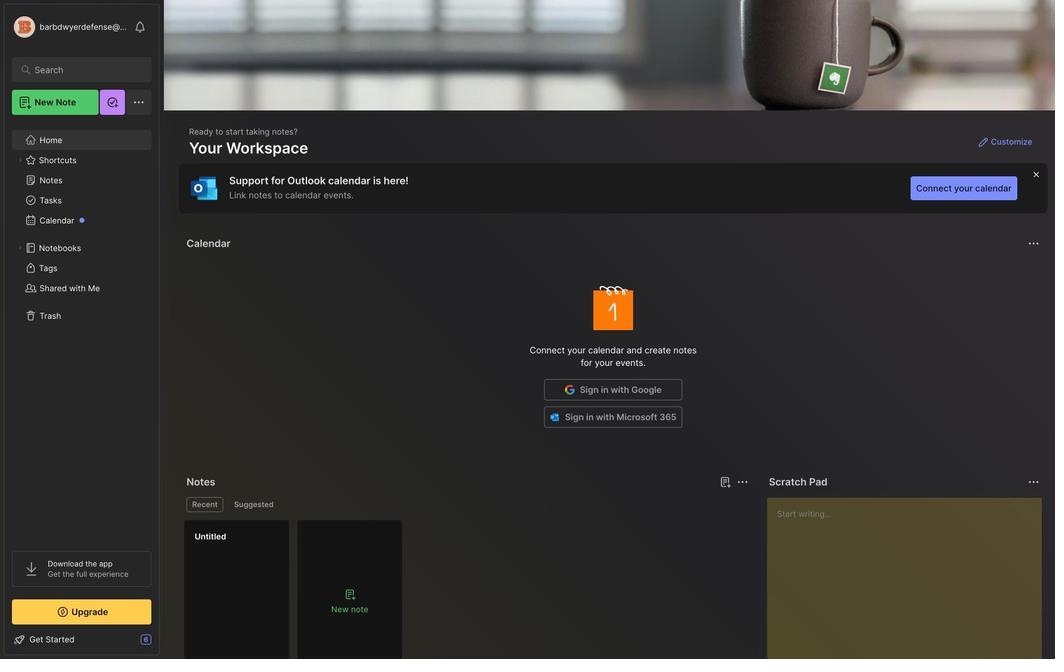 Task type: vqa. For each thing, say whether or not it's contained in the screenshot.
Note inside Note 4 What went well? Project 1 What didn't go well? Project 2 What can I improve on? Project3
no



Task type: describe. For each thing, give the bounding box(es) containing it.
Start writing… text field
[[777, 498, 1042, 660]]

none search field inside the main element
[[35, 62, 135, 77]]

more actions image
[[1027, 236, 1042, 251]]

2 tab from the left
[[229, 498, 279, 513]]

expand notebooks image
[[16, 244, 24, 252]]

tree inside the main element
[[4, 123, 159, 540]]

main element
[[0, 0, 163, 660]]

1 tab from the left
[[187, 498, 224, 513]]

more actions image
[[735, 475, 750, 490]]

Search text field
[[35, 64, 135, 76]]



Task type: locate. For each thing, give the bounding box(es) containing it.
Help and Learning task checklist field
[[4, 630, 159, 650]]

tree
[[4, 123, 159, 540]]

tab
[[187, 498, 224, 513], [229, 498, 279, 513]]

1 horizontal spatial tab
[[229, 498, 279, 513]]

0 vertical spatial more actions field
[[1025, 235, 1043, 253]]

More actions field
[[1025, 235, 1043, 253], [734, 474, 752, 491]]

0 horizontal spatial more actions field
[[734, 474, 752, 491]]

Account field
[[12, 14, 128, 40]]

click to collapse image
[[159, 636, 168, 652]]

None search field
[[35, 62, 135, 77]]

0 horizontal spatial tab
[[187, 498, 224, 513]]

tab list
[[187, 498, 747, 513]]

1 vertical spatial more actions field
[[734, 474, 752, 491]]

1 horizontal spatial more actions field
[[1025, 235, 1043, 253]]

row group
[[184, 520, 410, 660]]



